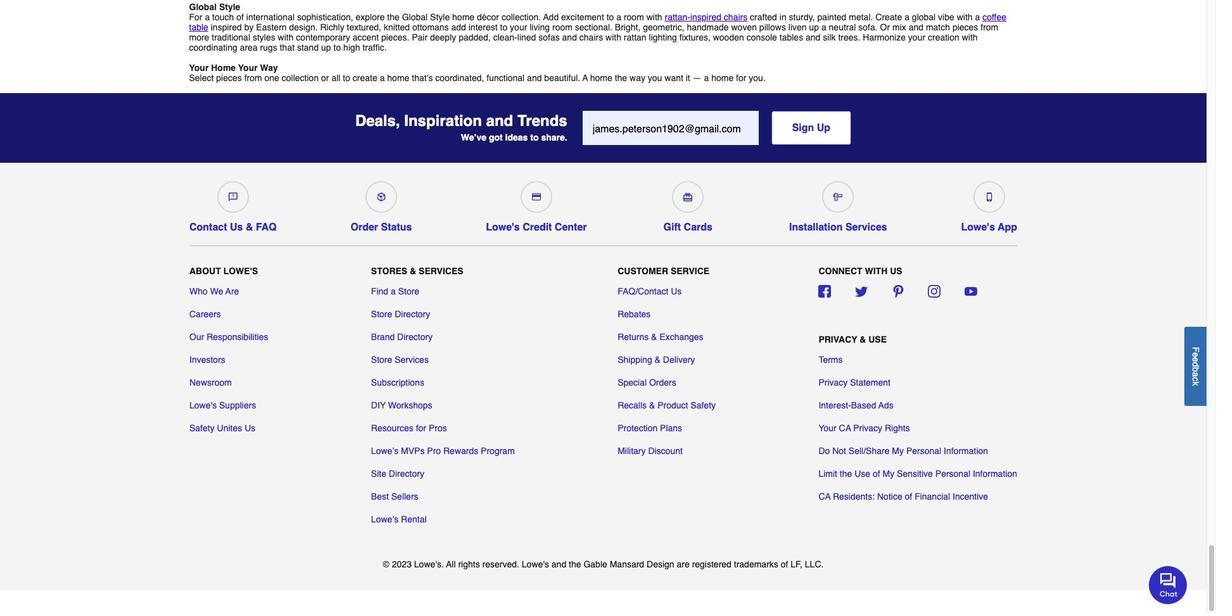Task type: vqa. For each thing, say whether or not it's contained in the screenshot.
the leftmost crock
no



Task type: locate. For each thing, give the bounding box(es) containing it.
2 vertical spatial services
[[395, 355, 429, 365]]

all
[[446, 560, 456, 570]]

financial
[[915, 492, 951, 502]]

services down brand directory
[[395, 355, 429, 365]]

lighting
[[649, 32, 677, 42]]

careers link
[[189, 308, 221, 321]]

store down stores & services
[[398, 286, 420, 297]]

& right returns
[[652, 332, 657, 342]]

a
[[205, 12, 210, 22], [617, 12, 622, 22], [905, 12, 910, 22], [976, 12, 981, 22], [822, 22, 827, 32], [380, 73, 385, 83], [704, 73, 709, 83], [391, 286, 396, 297], [1191, 372, 1202, 377]]

1 vertical spatial lowe's
[[371, 515, 399, 525]]

& up statement
[[860, 335, 867, 345]]

customer care image
[[229, 192, 238, 201]]

2 horizontal spatial us
[[671, 286, 682, 297]]

a left coffee
[[976, 12, 981, 22]]

create
[[876, 12, 903, 22]]

ca down limit
[[819, 492, 831, 502]]

& inside "link"
[[650, 401, 655, 411]]

with
[[647, 12, 663, 22], [957, 12, 973, 22], [278, 32, 294, 42], [606, 32, 622, 42], [962, 32, 978, 42]]

we
[[210, 286, 223, 297]]

returns
[[618, 332, 649, 342]]

inspired up fixtures,
[[691, 12, 722, 22]]

1 vertical spatial information
[[973, 469, 1018, 479]]

sellers
[[391, 492, 419, 502]]

deals, inspiration and trends we've got ideas to share.
[[355, 112, 568, 143]]

lowe's down newsroom link
[[189, 401, 217, 411]]

pickup image
[[377, 192, 386, 201]]

lowe's credit center
[[486, 222, 587, 233]]

©
[[383, 560, 390, 570]]

the up pieces.
[[387, 12, 400, 22]]

store for services
[[371, 355, 392, 365]]

directory up sellers
[[389, 469, 425, 479]]

your down area
[[238, 62, 258, 73]]

& right recalls
[[650, 401, 655, 411]]

us
[[230, 222, 243, 233], [671, 286, 682, 297], [245, 423, 256, 433]]

1 horizontal spatial from
[[981, 22, 999, 32]]

with left rattan
[[606, 32, 622, 42]]

to inside deals, inspiration and trends we've got ideas to share.
[[531, 133, 539, 143]]

1 vertical spatial use
[[855, 469, 871, 479]]

0 vertical spatial safety
[[691, 401, 716, 411]]

safety inside "link"
[[691, 401, 716, 411]]

e up d
[[1191, 352, 1202, 357]]

lowe's inside lowe's mvps pro rewards program link
[[371, 446, 399, 456]]

home right —
[[712, 73, 734, 83]]

ca up not
[[839, 423, 851, 433]]

app
[[998, 222, 1018, 233]]

store up brand
[[371, 309, 392, 319]]

use
[[869, 335, 887, 345], [855, 469, 871, 479]]

vibe
[[939, 12, 955, 22]]

lowe's left credit
[[486, 222, 520, 233]]

0 vertical spatial chairs
[[724, 12, 748, 22]]

pros
[[429, 423, 447, 433]]

us for contact
[[230, 222, 243, 233]]

use for &
[[869, 335, 887, 345]]

use down sell/share
[[855, 469, 871, 479]]

order status
[[351, 222, 412, 233]]

safety unites us
[[189, 423, 256, 433]]

global up table
[[189, 2, 217, 12]]

1 vertical spatial privacy
[[819, 378, 848, 388]]

lowe's down best
[[371, 515, 399, 525]]

chairs
[[724, 12, 748, 22], [580, 32, 603, 42]]

want
[[665, 73, 684, 83]]

personal up incentive
[[936, 469, 971, 479]]

store down brand
[[371, 355, 392, 365]]

sectional.
[[575, 22, 613, 32]]

Email Address email field
[[583, 111, 759, 145]]

0 vertical spatial services
[[846, 222, 888, 233]]

up right liven
[[810, 22, 819, 32]]

1 vertical spatial safety
[[189, 423, 215, 433]]

1 horizontal spatial safety
[[691, 401, 716, 411]]

instagram image
[[929, 285, 941, 298]]

1 horizontal spatial inspired
[[691, 12, 722, 22]]

subscriptions link
[[371, 376, 425, 389]]

connect with us
[[819, 266, 903, 276]]

liven
[[789, 22, 807, 32]]

global
[[912, 12, 936, 22]]

of for my
[[873, 469, 881, 479]]

our responsibilities
[[189, 332, 268, 342]]

and left gable
[[552, 560, 567, 570]]

sign up button
[[772, 111, 852, 145]]

credit card image
[[532, 192, 541, 201]]

privacy up the terms link
[[819, 335, 858, 345]]

& right stores
[[410, 266, 416, 276]]

for
[[736, 73, 747, 83], [416, 423, 427, 433]]

& for recalls & product safety
[[650, 401, 655, 411]]

pieces
[[953, 22, 979, 32], [216, 73, 242, 83]]

are
[[226, 286, 239, 297]]

contemporary
[[296, 32, 350, 42]]

with right creation
[[962, 32, 978, 42]]

rental
[[401, 515, 427, 525]]

2 lowe's from the top
[[371, 515, 399, 525]]

with up lighting
[[647, 12, 663, 22]]

safety right product
[[691, 401, 716, 411]]

0 vertical spatial us
[[230, 222, 243, 233]]

sign
[[793, 122, 815, 133]]

0 horizontal spatial inspired
[[211, 22, 242, 32]]

0 vertical spatial ca
[[839, 423, 851, 433]]

1 vertical spatial ca
[[819, 492, 831, 502]]

knitted
[[384, 22, 410, 32]]

use for the
[[855, 469, 871, 479]]

chairs up wooden
[[724, 12, 748, 22]]

responsibilities
[[207, 332, 268, 342]]

from left one
[[244, 73, 262, 83]]

1 vertical spatial for
[[416, 423, 427, 433]]

a right —
[[704, 73, 709, 83]]

room up rattan
[[624, 12, 644, 22]]

0 horizontal spatial your
[[189, 62, 209, 73]]

my up notice on the right
[[883, 469, 895, 479]]

c
[[1191, 377, 1202, 381]]

your right mix
[[909, 32, 926, 42]]

room right living
[[553, 22, 573, 32]]

to
[[607, 12, 614, 22], [500, 22, 508, 32], [334, 42, 341, 52], [343, 73, 350, 83], [531, 133, 539, 143]]

directory for store directory
[[395, 309, 430, 319]]

for left "pros"
[[416, 423, 427, 433]]

services for store services
[[395, 355, 429, 365]]

privacy inside privacy statement link
[[819, 378, 848, 388]]

up right the stand
[[321, 42, 331, 52]]

e up the b
[[1191, 357, 1202, 362]]

0 vertical spatial personal
[[907, 446, 942, 456]]

us right unites
[[245, 423, 256, 433]]

inspiration
[[404, 112, 482, 130]]

faq/contact
[[618, 286, 669, 297]]

and left beautiful. on the left of the page
[[527, 73, 542, 83]]

global
[[189, 2, 217, 12], [402, 12, 428, 22]]

your left living
[[510, 22, 527, 32]]

high
[[344, 42, 360, 52]]

0 vertical spatial for
[[736, 73, 747, 83]]

your
[[510, 22, 527, 32], [909, 32, 926, 42]]

1 horizontal spatial for
[[736, 73, 747, 83]]

pinterest image
[[892, 285, 905, 298]]

ottomans
[[413, 22, 449, 32]]

clean-
[[493, 32, 518, 42]]

and left silk
[[806, 32, 821, 42]]

style up deeply
[[430, 12, 450, 22]]

your for your ca privacy rights
[[819, 423, 837, 433]]

the left way
[[615, 73, 627, 83]]

contact
[[189, 222, 227, 233]]

your ca privacy rights
[[819, 423, 910, 433]]

creation
[[928, 32, 960, 42]]

privacy & use
[[819, 335, 887, 345]]

lowe's for lowe's credit center
[[486, 222, 520, 233]]

incentive
[[953, 492, 989, 502]]

0 vertical spatial pieces
[[953, 22, 979, 32]]

pieces right match
[[953, 22, 979, 32]]

lowe's up site
[[371, 446, 399, 456]]

trends
[[518, 112, 568, 130]]

pieces right select
[[216, 73, 242, 83]]

1 vertical spatial store
[[371, 309, 392, 319]]

console
[[747, 32, 778, 42]]

0 horizontal spatial pieces
[[216, 73, 242, 83]]

chairs inside inspired by eastern design. richly textured, knitted ottomans add interest to your living room sectional. bright, geometric, handmade woven pillows liven up a neutral sofa. or mix and match pieces from more traditional styles with contemporary accent pieces. pair deeply padded, clean-lined sofas and chairs with rattan lighting fixtures, wooden console tables and silk trees. harmonize your creation with coordinating area rugs that stand up to high traffic.
[[580, 32, 603, 42]]

one
[[265, 73, 279, 83]]

directory down store directory
[[397, 332, 433, 342]]

registered
[[692, 560, 732, 570]]

stores
[[371, 266, 408, 276]]

0 horizontal spatial chairs
[[580, 32, 603, 42]]

to right ideas
[[531, 133, 539, 143]]

home up padded,
[[453, 12, 475, 22]]

1 horizontal spatial pieces
[[953, 22, 979, 32]]

0 vertical spatial directory
[[395, 309, 430, 319]]

2 vertical spatial directory
[[389, 469, 425, 479]]

0 horizontal spatial room
[[553, 22, 573, 32]]

0 vertical spatial use
[[869, 335, 887, 345]]

mobile image
[[985, 192, 994, 201]]

2 vertical spatial privacy
[[854, 423, 883, 433]]

inspired left by
[[211, 22, 242, 32]]

wooden
[[713, 32, 744, 42]]

coffee
[[983, 12, 1007, 22]]

1 horizontal spatial us
[[245, 423, 256, 433]]

privacy up interest-
[[819, 378, 848, 388]]

lowe's left app at the top
[[962, 222, 996, 233]]

1 lowe's from the top
[[371, 446, 399, 456]]

0 horizontal spatial from
[[244, 73, 262, 83]]

sell/share
[[849, 446, 890, 456]]

& for stores & services
[[410, 266, 416, 276]]

of left by
[[237, 12, 244, 22]]

a up k
[[1191, 372, 1202, 377]]

0 vertical spatial privacy
[[819, 335, 858, 345]]

1 horizontal spatial style
[[430, 12, 450, 22]]

woven
[[732, 22, 757, 32]]

exchanges
[[660, 332, 704, 342]]

find
[[371, 286, 389, 297]]

ca
[[839, 423, 851, 433], [819, 492, 831, 502]]

style up 'traditional'
[[219, 2, 240, 12]]

1 vertical spatial directory
[[397, 332, 433, 342]]

0 horizontal spatial safety
[[189, 423, 215, 433]]

1 vertical spatial us
[[671, 286, 682, 297]]

faq/contact us link
[[618, 285, 682, 298]]

styles
[[253, 32, 275, 42]]

for left you. at the right of page
[[736, 73, 747, 83]]

us right contact
[[230, 222, 243, 233]]

0 horizontal spatial up
[[321, 42, 331, 52]]

my down rights
[[892, 446, 904, 456]]

services up find a store link
[[419, 266, 464, 276]]

global up pair
[[402, 12, 428, 22]]

a right sectional.
[[617, 12, 622, 22]]

1 horizontal spatial up
[[810, 22, 819, 32]]

functional
[[487, 73, 525, 83]]

& for privacy & use
[[860, 335, 867, 345]]

not
[[833, 446, 847, 456]]

& for shipping & delivery
[[655, 355, 661, 365]]

to left bright,
[[607, 12, 614, 22]]

& left the delivery
[[655, 355, 661, 365]]

2 vertical spatial store
[[371, 355, 392, 365]]

recalls & product safety link
[[618, 399, 716, 412]]

1 vertical spatial chairs
[[580, 32, 603, 42]]

service
[[671, 266, 710, 276]]

brand
[[371, 332, 395, 342]]

a left neutral
[[822, 22, 827, 32]]

1 vertical spatial pieces
[[216, 73, 242, 83]]

0 horizontal spatial us
[[230, 222, 243, 233]]

us down customer service
[[671, 286, 682, 297]]

gift card image
[[684, 192, 693, 201]]

1 vertical spatial from
[[244, 73, 262, 83]]

services up connect with us
[[846, 222, 888, 233]]

your left home at top left
[[189, 62, 209, 73]]

1 vertical spatial my
[[883, 469, 895, 479]]

best sellers link
[[371, 491, 419, 503]]

0 vertical spatial lowe's
[[371, 446, 399, 456]]

add
[[544, 12, 559, 22]]

create
[[353, 73, 378, 83]]

pieces inside your home your way select pieces from one collection or all to create a home that's coordinated, functional and beautiful. a home the way you want it — a home for you.
[[216, 73, 242, 83]]

collection
[[282, 73, 319, 83]]

use up statement
[[869, 335, 887, 345]]

to right all
[[343, 73, 350, 83]]

0 vertical spatial from
[[981, 22, 999, 32]]

privacy up sell/share
[[854, 423, 883, 433]]

from right vibe
[[981, 22, 999, 32]]

and up got
[[486, 112, 513, 130]]

0 vertical spatial my
[[892, 446, 904, 456]]

ca residents: notice of financial incentive link
[[819, 491, 989, 503]]

& left faq
[[246, 222, 253, 233]]

& inside "link"
[[655, 355, 661, 365]]

a right for
[[205, 12, 210, 22]]

chairs down for a touch of international sophistication, explore the global style home décor collection. add excitement to a room with rattan-inspired chairs crafted in sturdy, painted metal. create a global vibe with a
[[580, 32, 603, 42]]

of down sell/share
[[873, 469, 881, 479]]

careers
[[189, 309, 221, 319]]

directory up brand directory link
[[395, 309, 430, 319]]

with right rugs
[[278, 32, 294, 42]]

1 horizontal spatial global
[[402, 12, 428, 22]]

orders
[[650, 378, 677, 388]]

your up the do
[[819, 423, 837, 433]]

you
[[648, 73, 662, 83]]

personal up limit the use of my sensitive personal information
[[907, 446, 942, 456]]

collection.
[[502, 12, 541, 22]]

2 horizontal spatial your
[[819, 423, 837, 433]]

textured,
[[347, 22, 381, 32]]

0 horizontal spatial for
[[416, 423, 427, 433]]

—
[[693, 73, 702, 83]]

safety left unites
[[189, 423, 215, 433]]

touch
[[212, 12, 234, 22]]

of right notice on the right
[[905, 492, 913, 502]]

and
[[909, 22, 924, 32], [562, 32, 577, 42], [806, 32, 821, 42], [527, 73, 542, 83], [486, 112, 513, 130], [552, 560, 567, 570]]



Task type: describe. For each thing, give the bounding box(es) containing it.
services for installation services
[[846, 222, 888, 233]]

best sellers
[[371, 492, 419, 502]]

your for your home your way select pieces from one collection or all to create a home that's coordinated, functional and beautiful. a home the way you want it — a home for you.
[[189, 62, 209, 73]]

contact us & faq link
[[189, 176, 277, 233]]

crafted
[[750, 12, 778, 22]]

home left that's
[[387, 73, 410, 83]]

mix
[[893, 22, 907, 32]]

a inside button
[[1191, 372, 1202, 377]]

terms link
[[819, 354, 843, 366]]

1 horizontal spatial your
[[909, 32, 926, 42]]

about
[[189, 266, 221, 276]]

lowe's suppliers
[[189, 401, 256, 411]]

0 vertical spatial up
[[810, 22, 819, 32]]

interest-based ads link
[[819, 399, 894, 412]]

pieces inside inspired by eastern design. richly textured, knitted ottomans add interest to your living room sectional. bright, geometric, handmade woven pillows liven up a neutral sofa. or mix and match pieces from more traditional styles with contemporary accent pieces. pair deeply padded, clean-lined sofas and chairs with rattan lighting fixtures, wooden console tables and silk trees. harmonize your creation with coordinating area rugs that stand up to high traffic.
[[953, 22, 979, 32]]

directory for brand directory
[[397, 332, 433, 342]]

unites
[[217, 423, 242, 433]]

0 horizontal spatial ca
[[819, 492, 831, 502]]

1 vertical spatial up
[[321, 42, 331, 52]]

notice
[[878, 492, 903, 502]]

2023
[[392, 560, 412, 570]]

customer service
[[618, 266, 710, 276]]

store for directory
[[371, 309, 392, 319]]

protection
[[618, 423, 658, 433]]

design
[[647, 560, 675, 570]]

gift
[[664, 222, 681, 233]]

stand
[[297, 42, 319, 52]]

lowe's for lowe's suppliers
[[189, 401, 217, 411]]

residents:
[[833, 492, 875, 502]]

the right limit
[[840, 469, 853, 479]]

dimensions image
[[834, 192, 843, 201]]

chat invite button image
[[1150, 566, 1188, 604]]

1 horizontal spatial chairs
[[724, 12, 748, 22]]

1 vertical spatial services
[[419, 266, 464, 276]]

your ca privacy rights link
[[819, 422, 910, 435]]

silk
[[823, 32, 836, 42]]

of left the lf,
[[781, 560, 789, 570]]

d
[[1191, 362, 1202, 367]]

us for faq/contact
[[671, 286, 682, 297]]

installation services link
[[790, 176, 888, 233]]

twitter image
[[856, 285, 868, 298]]

the inside your home your way select pieces from one collection or all to create a home that's coordinated, functional and beautiful. a home the way you want it — a home for you.
[[615, 73, 627, 83]]

0 horizontal spatial your
[[510, 22, 527, 32]]

lowe's for lowe's rental
[[371, 515, 399, 525]]

stores & services
[[371, 266, 464, 276]]

reserved.
[[483, 560, 520, 570]]

and inside your home your way select pieces from one collection or all to create a home that's coordinated, functional and beautiful. a home the way you want it — a home for you.
[[527, 73, 542, 83]]

order status link
[[351, 176, 412, 233]]

protection plans link
[[618, 422, 683, 435]]

for a touch of international sophistication, explore the global style home décor collection. add excitement to a room with rattan-inspired chairs crafted in sturdy, painted metal. create a global vibe with a
[[189, 12, 983, 22]]

privacy inside your ca privacy rights link
[[854, 423, 883, 433]]

for inside your home your way select pieces from one collection or all to create a home that's coordinated, functional and beautiful. a home the way you want it — a home for you.
[[736, 73, 747, 83]]

order
[[351, 222, 378, 233]]

with
[[865, 266, 888, 276]]

ca residents: notice of financial incentive
[[819, 492, 989, 502]]

my inside do not sell/share my personal information link
[[892, 446, 904, 456]]

share.
[[541, 133, 568, 143]]

limit the use of my sensitive personal information
[[819, 469, 1018, 479]]

gable
[[584, 560, 608, 570]]

are
[[677, 560, 690, 570]]

trees.
[[839, 32, 861, 42]]

neutral
[[829, 22, 856, 32]]

add
[[452, 22, 466, 32]]

lowe's mvps pro rewards program
[[371, 446, 515, 456]]

privacy for privacy statement
[[819, 378, 848, 388]]

from inside inspired by eastern design. richly textured, knitted ottomans add interest to your living room sectional. bright, geometric, handmade woven pillows liven up a neutral sofa. or mix and match pieces from more traditional styles with contemporary accent pieces. pair deeply padded, clean-lined sofas and chairs with rattan lighting fixtures, wooden console tables and silk trees. harmonize your creation with coordinating area rugs that stand up to high traffic.
[[981, 22, 999, 32]]

a right create
[[380, 73, 385, 83]]

special orders link
[[618, 376, 677, 389]]

military discount link
[[618, 445, 683, 458]]

design.
[[289, 22, 318, 32]]

f e e d b a c k
[[1191, 347, 1202, 386]]

0 horizontal spatial global
[[189, 2, 217, 12]]

lowe's for lowe's mvps pro rewards program
[[371, 446, 399, 456]]

inspired by eastern design. richly textured, knitted ottomans add interest to your living room sectional. bright, geometric, handmade woven pillows liven up a neutral sofa. or mix and match pieces from more traditional styles with contemporary accent pieces. pair deeply padded, clean-lined sofas and chairs with rattan lighting fixtures, wooden console tables and silk trees. harmonize your creation with coordinating area rugs that stand up to high traffic.
[[189, 22, 999, 52]]

who we are link
[[189, 285, 239, 298]]

that
[[280, 42, 295, 52]]

diy workshops link
[[371, 399, 433, 412]]

up
[[817, 122, 831, 133]]

0 vertical spatial information
[[944, 446, 989, 456]]

or
[[881, 22, 890, 32]]

rugs
[[260, 42, 277, 52]]

youtube image
[[965, 285, 978, 298]]

rattan
[[624, 32, 647, 42]]

my inside limit the use of my sensitive personal information link
[[883, 469, 895, 479]]

with right vibe
[[957, 12, 973, 22]]

traditional
[[212, 32, 250, 42]]

lowe's right reserved.
[[522, 560, 549, 570]]

2 e from the top
[[1191, 357, 1202, 362]]

sign up
[[793, 122, 831, 133]]

do not sell/share my personal information
[[819, 446, 989, 456]]

international
[[246, 12, 295, 22]]

to left high at the left top
[[334, 42, 341, 52]]

to right décor
[[500, 22, 508, 32]]

deals,
[[355, 112, 400, 130]]

lowe's up are
[[223, 266, 258, 276]]

0 vertical spatial store
[[398, 286, 420, 297]]

limit the use of my sensitive personal information link
[[819, 468, 1018, 480]]

of for international
[[237, 12, 244, 22]]

1 vertical spatial personal
[[936, 469, 971, 479]]

directory for site directory
[[389, 469, 425, 479]]

room inside inspired by eastern design. richly textured, knitted ottomans add interest to your living room sectional. bright, geometric, handmade woven pillows liven up a neutral sofa. or mix and match pieces from more traditional styles with contemporary accent pieces. pair deeply padded, clean-lined sofas and chairs with rattan lighting fixtures, wooden console tables and silk trees. harmonize your creation with coordinating area rugs that stand up to high traffic.
[[553, 22, 573, 32]]

1 e from the top
[[1191, 352, 1202, 357]]

coffee table
[[189, 12, 1007, 32]]

© 2023 lowe's. all rights reserved. lowe's and the gable mansard design are registered trademarks of lf, llc.
[[383, 560, 824, 570]]

a inside inspired by eastern design. richly textured, knitted ottomans add interest to your living room sectional. bright, geometric, handmade woven pillows liven up a neutral sofa. or mix and match pieces from more traditional styles with contemporary accent pieces. pair deeply padded, clean-lined sofas and chairs with rattan lighting fixtures, wooden console tables and silk trees. harmonize your creation with coordinating area rugs that stand up to high traffic.
[[822, 22, 827, 32]]

and right 'sofas'
[[562, 32, 577, 42]]

lowe's for lowe's app
[[962, 222, 996, 233]]

from inside your home your way select pieces from one collection or all to create a home that's coordinated, functional and beautiful. a home the way you want it — a home for you.
[[244, 73, 262, 83]]

lowe's app link
[[962, 176, 1018, 233]]

0 horizontal spatial style
[[219, 2, 240, 12]]

best
[[371, 492, 389, 502]]

sign up form
[[583, 111, 852, 145]]

1 horizontal spatial ca
[[839, 423, 851, 433]]

inspired inside inspired by eastern design. richly textured, knitted ottomans add interest to your living room sectional. bright, geometric, handmade woven pillows liven up a neutral sofa. or mix and match pieces from more traditional styles with contemporary accent pieces. pair deeply padded, clean-lined sofas and chairs with rattan lighting fixtures, wooden console tables and silk trees. harmonize your creation with coordinating area rugs that stand up to high traffic.
[[211, 22, 242, 32]]

to inside your home your way select pieces from one collection or all to create a home that's coordinated, functional and beautiful. a home the way you want it — a home for you.
[[343, 73, 350, 83]]

that's
[[412, 73, 433, 83]]

about lowe's
[[189, 266, 258, 276]]

deeply
[[430, 32, 456, 42]]

faq/contact us
[[618, 286, 682, 297]]

a left "global"
[[905, 12, 910, 22]]

rights
[[458, 560, 480, 570]]

all
[[332, 73, 341, 83]]

& for returns & exchanges
[[652, 332, 657, 342]]

way
[[630, 73, 646, 83]]

of for financial
[[905, 492, 913, 502]]

special orders
[[618, 378, 677, 388]]

privacy for privacy & use
[[819, 335, 858, 345]]

returns & exchanges
[[618, 332, 704, 342]]

and inside deals, inspiration and trends we've got ideas to share.
[[486, 112, 513, 130]]

recalls
[[618, 401, 647, 411]]

sofa.
[[859, 22, 878, 32]]

cards
[[684, 222, 713, 233]]

contact us & faq
[[189, 222, 277, 233]]

2 vertical spatial us
[[245, 423, 256, 433]]

1 horizontal spatial room
[[624, 12, 644, 22]]

find a store link
[[371, 285, 420, 298]]

and right mix
[[909, 22, 924, 32]]

a
[[583, 73, 588, 83]]

select
[[189, 73, 214, 83]]

accent
[[353, 32, 379, 42]]

it
[[686, 73, 691, 83]]

mansard
[[610, 560, 645, 570]]

discount
[[649, 446, 683, 456]]

lowe's suppliers link
[[189, 399, 256, 412]]

harmonize
[[863, 32, 906, 42]]

eastern
[[256, 22, 287, 32]]

metal.
[[849, 12, 874, 22]]

facebook image
[[819, 285, 832, 298]]

a right find
[[391, 286, 396, 297]]

1 horizontal spatial your
[[238, 62, 258, 73]]

home right a
[[590, 73, 613, 83]]

the left gable
[[569, 560, 581, 570]]



